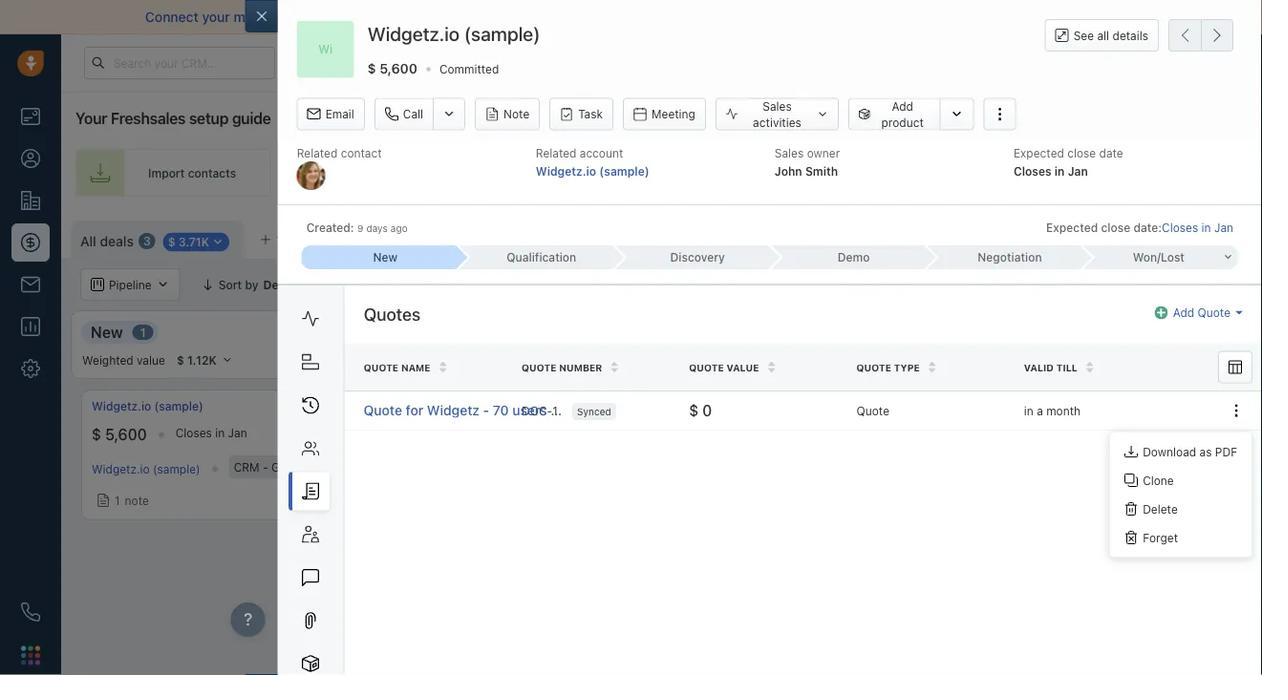 Task type: describe. For each thing, give the bounding box(es) containing it.
see all details button
[[1045, 19, 1159, 52]]

task button
[[550, 98, 614, 131]]

add deal inside add deal button
[[1195, 230, 1243, 244]]

jan for expected close date closes in jan
[[1068, 164, 1088, 178]]

1 to from the left
[[286, 9, 299, 25]]

related for related account widgetz.io (sample)
[[536, 146, 577, 160]]

quotas and forecasting link
[[988, 269, 1157, 301]]

0 vertical spatial widgetz.io (sample) link
[[536, 164, 650, 178]]

import contacts link
[[76, 149, 271, 197]]

deliverability
[[357, 9, 438, 25]]

inc
[[437, 400, 453, 413]]

deal inside the all deal owners button
[[510, 278, 534, 292]]

qualification inside widgetz.io (sample) dialog
[[507, 251, 577, 264]]

email button
[[297, 98, 365, 131]]

your for mailbox
[[202, 9, 230, 25]]

3
[[143, 235, 151, 248]]

container_wx8msf4aqz5i3rn1 image inside the all deal owners button
[[472, 278, 485, 292]]

2-
[[514, 9, 528, 25]]

applied
[[406, 278, 447, 292]]

Search your CRM... text field
[[84, 47, 275, 79]]

closes inside expected close date closes in jan
[[1014, 164, 1052, 178]]

demo
[[838, 251, 870, 264]]

contact
[[341, 146, 382, 160]]

quote for quote value
[[689, 363, 724, 374]]

quote value
[[689, 363, 759, 374]]

add inside add product
[[892, 99, 914, 113]]

deal down quote type
[[847, 412, 871, 425]]

new link
[[302, 246, 458, 269]]

0 horizontal spatial -
[[263, 461, 268, 474]]

won / lost
[[1133, 251, 1185, 264]]

created: 9 days ago
[[306, 221, 408, 234]]

add quote link
[[1155, 305, 1243, 321]]

5,600 inside widgetz.io (sample) dialog
[[380, 61, 418, 76]]

discovery link
[[614, 246, 770, 269]]

quotas and forecasting
[[1007, 278, 1138, 291]]

pdf
[[1216, 445, 1238, 459]]

contacts
[[188, 166, 236, 180]]

product
[[882, 116, 924, 129]]

0 vertical spatial and
[[441, 9, 465, 25]]

connect
[[145, 9, 199, 25]]

1 inside widgetz.io (sample) dialog
[[553, 404, 558, 417]]

o
[[365, 233, 374, 247]]

as
[[1200, 445, 1212, 459]]

filter
[[377, 278, 403, 292]]

setup
[[189, 109, 229, 128]]

related account widgetz.io (sample)
[[536, 146, 650, 178]]

clone
[[1143, 474, 1174, 487]]

owner
[[807, 146, 840, 160]]

activities
[[753, 116, 802, 129]]

scratch.
[[1099, 9, 1151, 25]]

connect your mailbox link
[[145, 9, 286, 25]]

doc-
[[522, 404, 553, 417]]

users
[[512, 402, 547, 418]]

forget
[[1143, 531, 1178, 545]]

negotiation link
[[926, 246, 1082, 269]]

1 note
[[115, 494, 149, 508]]

settings
[[957, 230, 1003, 244]]

phone element
[[11, 594, 50, 632]]

invite
[[610, 166, 640, 180]]

call button
[[374, 98, 433, 131]]

1 for 1 note
[[115, 494, 120, 508]]

negotiation
[[978, 251, 1042, 264]]

widgetz.io (sample) inside dialog
[[368, 22, 540, 45]]

widgetz.io inside related account widgetz.io (sample)
[[536, 164, 597, 178]]

wi
[[318, 42, 333, 56]]

expected for expected close date:
[[1047, 221, 1098, 234]]

related for related contact
[[297, 146, 338, 160]]

quote type
[[857, 363, 920, 374]]

deals for import
[[1088, 230, 1117, 244]]

import for import contacts
[[148, 166, 185, 180]]

so
[[902, 9, 917, 25]]

⌘ o
[[351, 233, 374, 247]]

all
[[1098, 29, 1110, 42]]

acme
[[402, 400, 433, 413]]

in inside expected close date closes in jan
[[1055, 164, 1065, 178]]

add quote
[[1173, 306, 1231, 320]]

mailbox
[[234, 9, 283, 25]]

see
[[1074, 29, 1094, 42]]

2 to from the left
[[1017, 9, 1029, 25]]

valid
[[1024, 363, 1054, 374]]

quote for quote type
[[857, 363, 892, 374]]

owners
[[537, 278, 577, 292]]

invite your team
[[610, 166, 699, 180]]

guide
[[232, 109, 271, 128]]

sales for sales activities
[[763, 99, 792, 113]]

in a month
[[1024, 404, 1081, 417]]

1 vertical spatial widgetz.io (sample) link
[[92, 399, 203, 415]]

don't
[[947, 9, 980, 25]]

way
[[528, 9, 553, 25]]

so you don't have to start from scratch.
[[902, 9, 1151, 25]]

till
[[1057, 363, 1078, 374]]

more...
[[292, 233, 331, 247]]

100
[[416, 426, 442, 444]]

import deals
[[1048, 230, 1117, 244]]

synced
[[577, 406, 611, 417]]

closes in jan
[[176, 427, 247, 440]]

all for deal
[[493, 278, 507, 292]]

value
[[727, 363, 759, 374]]

qualification link
[[458, 246, 614, 269]]

nov
[[523, 427, 545, 440]]

have
[[983, 9, 1013, 25]]

deal up download
[[1142, 412, 1166, 425]]

widgetz.io (sample) dialog
[[245, 0, 1263, 676]]

0 horizontal spatial add deal
[[822, 412, 871, 425]]

crm - gold plan monthly (sample)
[[234, 461, 420, 474]]

your freshsales setup guide
[[76, 109, 271, 128]]

freshsales
[[111, 109, 186, 128]]

1 vertical spatial 5,600
[[105, 426, 147, 444]]

$ 100
[[402, 426, 442, 444]]

0 horizontal spatial container_wx8msf4aqz5i3rn1 image
[[97, 494, 110, 508]]

your for team
[[643, 166, 668, 180]]

expected close date: closes in jan
[[1047, 221, 1234, 234]]

settings button
[[929, 221, 1013, 253]]

container_wx8msf4aqz5i3rn1 image for quotas and forecasting
[[988, 278, 1002, 292]]

$ 0
[[689, 401, 712, 420]]



Task type: locate. For each thing, give the bounding box(es) containing it.
container_wx8msf4aqz5i3rn1 image left filter
[[347, 278, 361, 292]]

0 horizontal spatial close
[[1068, 146, 1096, 160]]

qualification up all deal owners
[[507, 251, 577, 264]]

1 horizontal spatial qualification
[[507, 251, 577, 264]]

task
[[578, 108, 603, 121]]

container_wx8msf4aqz5i3rn1 image left 'settings'
[[939, 230, 952, 244]]

widgetz.io (sample) up committed
[[368, 22, 540, 45]]

1 horizontal spatial and
[[1049, 278, 1070, 291]]

1 horizontal spatial 5,600
[[380, 61, 418, 76]]

phone image
[[21, 603, 40, 622]]

1 vertical spatial qualification
[[400, 323, 492, 341]]

1 horizontal spatial jan
[[1068, 164, 1088, 178]]

sales up activities at the top
[[763, 99, 792, 113]]

meeting
[[652, 108, 696, 121]]

new inside widgetz.io (sample) dialog
[[373, 251, 398, 264]]

deals
[[1088, 230, 1117, 244], [100, 233, 134, 249]]

deals for all
[[100, 233, 134, 249]]

close for date:
[[1101, 221, 1131, 234]]

1 horizontal spatial to
[[1017, 9, 1029, 25]]

deals left date:
[[1088, 230, 1117, 244]]

1 vertical spatial new
[[91, 323, 123, 341]]

1 vertical spatial close
[[1101, 221, 1131, 234]]

note
[[504, 108, 530, 121]]

2 related from the left
[[536, 146, 577, 160]]

expected for expected close date
[[1014, 146, 1065, 160]]

close inside expected close date closes in jan
[[1068, 146, 1096, 160]]

1 horizontal spatial your
[[643, 166, 668, 180]]

widgetz
[[427, 402, 480, 418]]

import
[[148, 166, 185, 180], [1048, 230, 1085, 244]]

⌘
[[351, 233, 362, 247]]

0 horizontal spatial and
[[441, 9, 465, 25]]

deal down qualification link
[[510, 278, 534, 292]]

1 for 1 filter applied
[[368, 278, 374, 292]]

add quote button
[[1155, 305, 1243, 321]]

a
[[1037, 404, 1043, 417]]

expected inside expected close date closes in jan
[[1014, 146, 1065, 160]]

close left date
[[1068, 146, 1096, 160]]

all deals 3
[[80, 233, 151, 249]]

0 vertical spatial 5,600
[[380, 61, 418, 76]]

quote name
[[364, 363, 431, 374]]

close
[[1068, 146, 1096, 160], [1101, 221, 1131, 234]]

1 vertical spatial your
[[643, 166, 668, 180]]

related down email button
[[297, 146, 338, 160]]

email
[[606, 9, 640, 25]]

quote left name
[[364, 363, 399, 374]]

1 horizontal spatial new
[[373, 251, 398, 264]]

1 vertical spatial and
[[1049, 278, 1070, 291]]

import for import deals
[[1048, 230, 1085, 244]]

1 filter applied button
[[335, 269, 459, 301]]

0 vertical spatial -
[[483, 402, 489, 418]]

jan inside expected close date closes in jan
[[1068, 164, 1088, 178]]

note
[[125, 494, 149, 508]]

forecasting
[[1073, 278, 1138, 291]]

1 vertical spatial $ 5,600
[[92, 426, 147, 444]]

import up 'quotas and forecasting'
[[1048, 230, 1085, 244]]

0 vertical spatial widgetz.io (sample)
[[368, 22, 540, 45]]

discovery
[[670, 251, 725, 264]]

1 vertical spatial -
[[263, 461, 268, 474]]

0 vertical spatial import
[[148, 166, 185, 180]]

add deal button
[[1169, 221, 1253, 253]]

all for deals
[[80, 233, 96, 249]]

- left 70
[[483, 402, 489, 418]]

meeting button
[[623, 98, 706, 131]]

see all details
[[1074, 29, 1149, 42]]

1 down 3
[[140, 326, 146, 339]]

quote for widgetz - 70 users (sample) link
[[364, 402, 607, 418]]

0 horizontal spatial your
[[202, 9, 230, 25]]

0 horizontal spatial new
[[91, 323, 123, 341]]

container_wx8msf4aqz5i3rn1 image left 1 note
[[97, 494, 110, 508]]

1 horizontal spatial all
[[493, 278, 507, 292]]

2 horizontal spatial jan
[[1215, 221, 1234, 234]]

0
[[703, 401, 712, 420]]

1 vertical spatial jan
[[1215, 221, 1234, 234]]

related inside related account widgetz.io (sample)
[[536, 146, 577, 160]]

date:
[[1134, 221, 1162, 234]]

1 inside button
[[368, 278, 374, 292]]

0 vertical spatial new
[[373, 251, 398, 264]]

close for date
[[1068, 146, 1096, 160]]

number
[[559, 363, 602, 374]]

widgetz.io (sample) link up closes in jan in the bottom left of the page
[[92, 399, 203, 415]]

closes in jan link
[[1162, 220, 1234, 236]]

1 vertical spatial expected
[[1047, 221, 1098, 234]]

quote down quote type
[[857, 404, 890, 417]]

0 vertical spatial sales
[[763, 99, 792, 113]]

your left mailbox
[[202, 9, 230, 25]]

0 vertical spatial close
[[1068, 146, 1096, 160]]

plan
[[300, 461, 323, 474]]

download
[[1143, 445, 1197, 459]]

all deal owners button
[[459, 269, 589, 301]]

0 horizontal spatial all
[[80, 233, 96, 249]]

0 horizontal spatial import
[[148, 166, 185, 180]]

deal up search field
[[1220, 230, 1243, 244]]

jan up search field
[[1215, 221, 1234, 234]]

quotes
[[364, 304, 421, 324]]

0 horizontal spatial to
[[286, 9, 299, 25]]

0 horizontal spatial qualification
[[400, 323, 492, 341]]

container_wx8msf4aqz5i3rn1 image right applied
[[472, 278, 485, 292]]

import deals button
[[1022, 221, 1127, 253]]

1 right users
[[553, 404, 558, 417]]

quote inside add quote link
[[1198, 306, 1231, 320]]

1 vertical spatial sales
[[775, 146, 804, 160]]

doc-1
[[522, 404, 558, 417]]

1 horizontal spatial -
[[483, 402, 489, 418]]

container_wx8msf4aqz5i3rn1 image for settings
[[939, 230, 952, 244]]

sales for sales owner john smith
[[775, 146, 804, 160]]

container_wx8msf4aqz5i3rn1 image for add deal
[[1099, 412, 1113, 425]]

0 vertical spatial jan
[[1068, 164, 1088, 178]]

1 vertical spatial import
[[1048, 230, 1085, 244]]

- inside widgetz.io (sample) dialog
[[483, 402, 489, 418]]

container_wx8msf4aqz5i3rn1 image inside settings popup button
[[939, 230, 952, 244]]

related
[[297, 146, 338, 160], [536, 146, 577, 160]]

date
[[1100, 146, 1124, 160]]

quote left for
[[364, 402, 402, 418]]

freshworks switcher image
[[21, 646, 40, 665]]

sales up the john
[[775, 146, 804, 160]]

your
[[76, 109, 107, 128]]

1 vertical spatial all
[[493, 278, 507, 292]]

expected
[[1014, 146, 1065, 160], [1047, 221, 1098, 234]]

all left 3
[[80, 233, 96, 249]]

close image
[[1234, 12, 1243, 22]]

team
[[671, 166, 699, 180]]

1 vertical spatial widgetz.io (sample)
[[92, 400, 203, 413]]

widgetz.io
[[368, 22, 460, 45], [536, 164, 597, 178], [92, 400, 151, 413], [92, 463, 150, 476]]

all down qualification link
[[493, 278, 507, 292]]

container_wx8msf4aqz5i3rn1 image inside quotas and forecasting link
[[988, 278, 1002, 292]]

valid till
[[1024, 363, 1078, 374]]

2 vertical spatial widgetz.io (sample)
[[92, 463, 200, 476]]

1 vertical spatial container_wx8msf4aqz5i3rn1 image
[[97, 494, 110, 508]]

smith
[[806, 164, 838, 178]]

committed
[[440, 62, 499, 76]]

0 vertical spatial $ 5,600
[[368, 61, 418, 76]]

1 for 1
[[140, 326, 146, 339]]

expected left date
[[1014, 146, 1065, 160]]

container_wx8msf4aqz5i3rn1 image inside the 1 filter applied button
[[347, 278, 361, 292]]

import left contacts
[[148, 166, 185, 180]]

quote for quote for widgetz - 70 users (sample)
[[364, 402, 402, 418]]

quote left type
[[857, 363, 892, 374]]

widgetz.io (sample) up closes in jan in the bottom left of the page
[[92, 400, 203, 413]]

deals left 3
[[100, 233, 134, 249]]

new down o
[[373, 251, 398, 264]]

to left start
[[1017, 9, 1029, 25]]

0 horizontal spatial deals
[[100, 233, 134, 249]]

add deal up search field
[[1195, 230, 1243, 244]]

sales inside sales owner john smith
[[775, 146, 804, 160]]

import inside button
[[1048, 230, 1085, 244]]

monthly
[[326, 461, 370, 474]]

2 horizontal spatial add deal
[[1195, 230, 1243, 244]]

$ 5,600 up 1 note
[[92, 426, 147, 444]]

jan up 'import deals' button
[[1068, 164, 1088, 178]]

enable
[[468, 9, 510, 25]]

crm
[[234, 461, 260, 474]]

widgetz.io (sample) link down account
[[536, 164, 650, 178]]

connect your mailbox to improve deliverability and enable 2-way sync of email conversations.
[[145, 9, 736, 25]]

2 vertical spatial widgetz.io (sample) link
[[92, 463, 200, 476]]

acme inc (sample) link
[[402, 399, 505, 415]]

$ 5,600 up call button
[[368, 61, 418, 76]]

2 vertical spatial jan
[[228, 427, 247, 440]]

email image
[[1073, 55, 1087, 71]]

0 horizontal spatial $ 5,600
[[92, 426, 147, 444]]

invite your team link
[[537, 149, 753, 197]]

1 horizontal spatial container_wx8msf4aqz5i3rn1 image
[[472, 278, 485, 292]]

deal inside add deal button
[[1220, 230, 1243, 244]]

days
[[366, 223, 388, 234]]

closes in nov
[[471, 427, 545, 440]]

add product button
[[849, 98, 940, 131]]

jan
[[1068, 164, 1088, 178], [1215, 221, 1234, 234], [228, 427, 247, 440]]

jan up crm
[[228, 427, 247, 440]]

jan for expected close date: closes in jan
[[1215, 221, 1234, 234]]

0 horizontal spatial 5,600
[[105, 426, 147, 444]]

add deal up download
[[1117, 412, 1166, 425]]

$ 5,600 inside widgetz.io (sample) dialog
[[368, 61, 418, 76]]

container_wx8msf4aqz5i3rn1 image right month
[[1099, 412, 1113, 425]]

won
[[1133, 251, 1158, 264]]

0 horizontal spatial related
[[297, 146, 338, 160]]

details
[[1113, 29, 1149, 42]]

quote for quote name
[[364, 363, 399, 374]]

from
[[1066, 9, 1096, 25]]

add deal
[[1195, 230, 1243, 244], [822, 412, 871, 425], [1117, 412, 1166, 425]]

1 horizontal spatial close
[[1101, 221, 1131, 234]]

1 left filter
[[368, 278, 374, 292]]

1 horizontal spatial deals
[[1088, 230, 1117, 244]]

widgetz.io inside 'link'
[[92, 400, 151, 413]]

lost
[[1161, 251, 1185, 264]]

(sample) inside related account widgetz.io (sample)
[[600, 164, 650, 178]]

- left gold
[[263, 461, 268, 474]]

close left date:
[[1101, 221, 1131, 234]]

to
[[286, 9, 299, 25], [1017, 9, 1029, 25]]

1 horizontal spatial import
[[1048, 230, 1085, 244]]

sales activities
[[753, 99, 802, 129]]

and
[[441, 9, 465, 25], [1049, 278, 1070, 291]]

all deal owners
[[493, 278, 577, 292]]

container_wx8msf4aqz5i3rn1 image
[[472, 278, 485, 292], [97, 494, 110, 508]]

new down all deals link
[[91, 323, 123, 341]]

0 vertical spatial container_wx8msf4aqz5i3rn1 image
[[472, 278, 485, 292]]

1 horizontal spatial add deal
[[1117, 412, 1166, 425]]

0 vertical spatial expected
[[1014, 146, 1065, 160]]

qualification up name
[[400, 323, 492, 341]]

quote left number at the bottom left of page
[[522, 363, 557, 374]]

quote down search field
[[1198, 306, 1231, 320]]

quote for quote number
[[522, 363, 557, 374]]

0 vertical spatial qualification
[[507, 251, 577, 264]]

your left 'team' on the right of page
[[643, 166, 668, 180]]

related left account
[[536, 146, 577, 160]]

(sample)
[[464, 22, 540, 45], [600, 164, 650, 178], [154, 400, 203, 413], [456, 400, 505, 413], [551, 402, 607, 418], [373, 461, 420, 474], [153, 463, 200, 476]]

5,600 up 1 note
[[105, 426, 147, 444]]

expected close date closes in jan
[[1014, 146, 1124, 178]]

all inside button
[[493, 278, 507, 292]]

container_wx8msf4aqz5i3rn1 image
[[939, 230, 952, 244], [347, 278, 361, 292], [988, 278, 1002, 292], [1099, 412, 1113, 425]]

of
[[590, 9, 602, 25]]

0 vertical spatial your
[[202, 9, 230, 25]]

5,600 up call button
[[380, 61, 418, 76]]

to right mailbox
[[286, 9, 299, 25]]

/
[[1158, 251, 1161, 264]]

1 horizontal spatial related
[[536, 146, 577, 160]]

and right quotas
[[1049, 278, 1070, 291]]

account
[[580, 146, 623, 160]]

sales inside sales activities
[[763, 99, 792, 113]]

0 horizontal spatial jan
[[228, 427, 247, 440]]

Search field
[[1159, 269, 1255, 301]]

email
[[326, 108, 354, 121]]

add deal down quote type
[[822, 412, 871, 425]]

(sample) inside 'link'
[[154, 400, 203, 413]]

container_wx8msf4aqz5i3rn1 image down negotiation 'link'
[[988, 278, 1002, 292]]

quote left value
[[689, 363, 724, 374]]

import deals group
[[1022, 221, 1159, 253]]

sales
[[763, 99, 792, 113], [775, 146, 804, 160]]

all deals link
[[80, 232, 134, 251]]

gold
[[271, 461, 297, 474]]

quote for widgetz - 70 users (sample)
[[364, 402, 607, 418]]

1 filter applied
[[368, 278, 447, 292]]

$
[[368, 61, 376, 76], [689, 401, 699, 420], [92, 426, 101, 444], [402, 426, 412, 444]]

start
[[1033, 9, 1063, 25]]

widgetz.io (sample) up note
[[92, 463, 200, 476]]

widgetz.io (sample) link up note
[[92, 463, 200, 476]]

improve
[[303, 9, 353, 25]]

0 vertical spatial all
[[80, 233, 96, 249]]

deals inside button
[[1088, 230, 1117, 244]]

1 left note
[[115, 494, 120, 508]]

1 horizontal spatial $ 5,600
[[368, 61, 418, 76]]

and left 'enable'
[[441, 9, 465, 25]]

expected up 'quotas and forecasting'
[[1047, 221, 1098, 234]]

1 related from the left
[[297, 146, 338, 160]]



Task type: vqa. For each thing, say whether or not it's contained in the screenshot.
Quotas And Forecasting
yes



